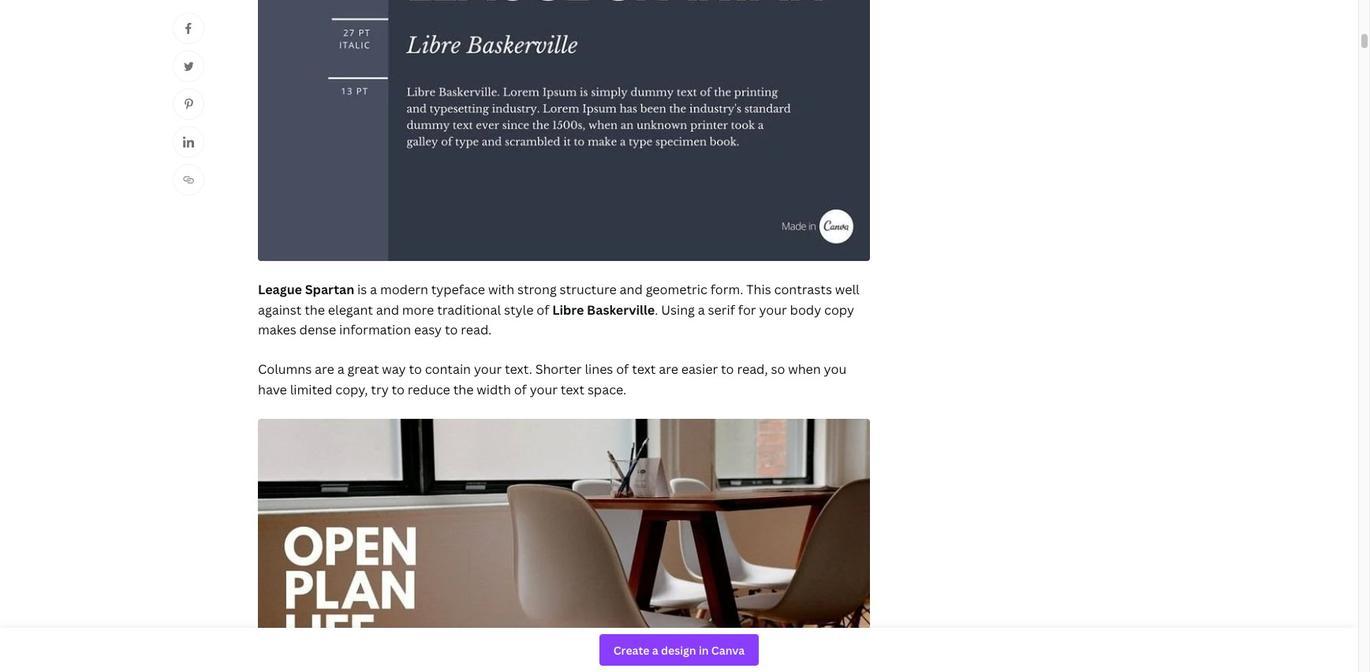 Task type: vqa. For each thing, say whether or not it's contained in the screenshot.
Wave
no



Task type: locate. For each thing, give the bounding box(es) containing it.
try
[[371, 381, 389, 398]]

contrasts
[[774, 281, 832, 298]]

limited
[[290, 381, 332, 398]]

a inside the columns are a great way to contain your text. shorter lines of text are easier to read, so when you have limited copy, try to reduce the width of your text space.
[[337, 360, 344, 378]]

0 vertical spatial text
[[632, 360, 656, 378]]

text
[[632, 360, 656, 378], [561, 381, 584, 398]]

your down this
[[759, 301, 787, 318]]

easier
[[681, 360, 718, 378]]

. using a serif for your body copy makes dense information easy to read.
[[258, 301, 854, 339]]

are left easier
[[659, 360, 678, 378]]

1 horizontal spatial the
[[453, 381, 474, 398]]

1 horizontal spatial and
[[620, 281, 643, 298]]

serif
[[708, 301, 735, 318]]

2 are from the left
[[659, 360, 678, 378]]

is
[[357, 281, 367, 298]]

and
[[620, 281, 643, 298], [376, 301, 399, 318]]

structure
[[560, 281, 617, 298]]

body
[[790, 301, 821, 318]]

the down contain
[[453, 381, 474, 398]]

0 vertical spatial of
[[537, 301, 549, 318]]

reduce
[[408, 381, 450, 398]]

for
[[738, 301, 756, 318]]

2 horizontal spatial of
[[616, 360, 629, 378]]

columns
[[258, 360, 312, 378]]

league spartan
[[258, 281, 354, 298]]

have
[[258, 381, 287, 398]]

of down 'strong'
[[537, 301, 549, 318]]

lines
[[585, 360, 613, 378]]

to inside . using a serif for your body copy makes dense information easy to read.
[[445, 321, 458, 339]]

1 horizontal spatial a
[[370, 281, 377, 298]]

text.
[[505, 360, 532, 378]]

1 are from the left
[[315, 360, 334, 378]]

0 vertical spatial a
[[370, 281, 377, 298]]

a right is
[[370, 281, 377, 298]]

1 vertical spatial a
[[698, 301, 705, 318]]

0 horizontal spatial a
[[337, 360, 344, 378]]

0 horizontal spatial are
[[315, 360, 334, 378]]

are up limited
[[315, 360, 334, 378]]

a left serif
[[698, 301, 705, 318]]

makes
[[258, 321, 296, 339]]

1 vertical spatial your
[[474, 360, 502, 378]]

to right try
[[392, 381, 405, 398]]

0 vertical spatial and
[[620, 281, 643, 298]]

your up width
[[474, 360, 502, 378]]

2 horizontal spatial your
[[759, 301, 787, 318]]

2 vertical spatial a
[[337, 360, 344, 378]]

0 horizontal spatial the
[[305, 301, 325, 318]]

of right lines
[[616, 360, 629, 378]]

more
[[402, 301, 434, 318]]

typeface
[[431, 281, 485, 298]]

columns are a great way to contain your text. shorter lines of text are easier to read, so when you have limited copy, try to reduce the width of your text space.
[[258, 360, 846, 398]]

text down shorter
[[561, 381, 584, 398]]

1 vertical spatial of
[[616, 360, 629, 378]]

using
[[661, 301, 695, 318]]

the up dense
[[305, 301, 325, 318]]

0 horizontal spatial text
[[561, 381, 584, 398]]

a left great
[[337, 360, 344, 378]]

1 horizontal spatial of
[[537, 301, 549, 318]]

of down the 'text.'
[[514, 381, 527, 398]]

and up baskerville
[[620, 281, 643, 298]]

a inside . using a serif for your body copy makes dense information easy to read.
[[698, 301, 705, 318]]

and up information
[[376, 301, 399, 318]]

0 vertical spatial your
[[759, 301, 787, 318]]

the
[[305, 301, 325, 318], [453, 381, 474, 398]]

to right the easy
[[445, 321, 458, 339]]

league
[[258, 281, 302, 298]]

text right lines
[[632, 360, 656, 378]]

0 horizontal spatial of
[[514, 381, 527, 398]]

well
[[835, 281, 859, 298]]

read.
[[461, 321, 492, 339]]

elegant
[[328, 301, 373, 318]]

1 horizontal spatial are
[[659, 360, 678, 378]]

form.
[[710, 281, 743, 298]]

your down shorter
[[530, 381, 558, 398]]

0 horizontal spatial your
[[474, 360, 502, 378]]

your
[[759, 301, 787, 318], [474, 360, 502, 378], [530, 381, 558, 398]]

copy
[[824, 301, 854, 318]]

2 vertical spatial your
[[530, 381, 558, 398]]

spartan
[[305, 281, 354, 298]]

libre
[[552, 301, 584, 318]]

2 vertical spatial of
[[514, 381, 527, 398]]

of
[[537, 301, 549, 318], [616, 360, 629, 378], [514, 381, 527, 398]]

0 horizontal spatial and
[[376, 301, 399, 318]]

to
[[445, 321, 458, 339], [409, 360, 422, 378], [721, 360, 734, 378], [392, 381, 405, 398]]

2 horizontal spatial a
[[698, 301, 705, 318]]

1 vertical spatial the
[[453, 381, 474, 398]]

0 vertical spatial the
[[305, 301, 325, 318]]

space.
[[588, 381, 626, 398]]

are
[[315, 360, 334, 378], [659, 360, 678, 378]]

a
[[370, 281, 377, 298], [698, 301, 705, 318], [337, 360, 344, 378]]

so
[[771, 360, 785, 378]]



Task type: describe. For each thing, give the bounding box(es) containing it.
libre baskerville
[[552, 301, 655, 318]]

information
[[339, 321, 411, 339]]

contain
[[425, 360, 471, 378]]

.
[[655, 301, 658, 318]]

read,
[[737, 360, 768, 378]]

with
[[488, 281, 514, 298]]

width
[[477, 381, 511, 398]]

style
[[504, 301, 533, 318]]

your inside . using a serif for your body copy makes dense information easy to read.
[[759, 301, 787, 318]]

traditional
[[437, 301, 501, 318]]

of inside is a modern typeface with strong structure and geometric form. this contrasts well against the elegant and more traditional style of
[[537, 301, 549, 318]]

the inside the columns are a great way to contain your text. shorter lines of text are easier to read, so when you have limited copy, try to reduce the width of your text space.
[[453, 381, 474, 398]]

1 horizontal spatial text
[[632, 360, 656, 378]]

you
[[824, 360, 846, 378]]

to left read,
[[721, 360, 734, 378]]

when
[[788, 360, 821, 378]]

easy
[[414, 321, 442, 339]]

strong
[[517, 281, 557, 298]]

is a modern typeface with strong structure and geometric form. this contrasts well against the elegant and more traditional style of
[[258, 281, 859, 318]]

way
[[382, 360, 406, 378]]

copy,
[[335, 381, 368, 398]]

1 vertical spatial and
[[376, 301, 399, 318]]

to right way
[[409, 360, 422, 378]]

this
[[746, 281, 771, 298]]

baskerville
[[587, 301, 655, 318]]

1 horizontal spatial your
[[530, 381, 558, 398]]

modern
[[380, 281, 428, 298]]

a inside is a modern typeface with strong structure and geometric form. this contrasts well against the elegant and more traditional style of
[[370, 281, 377, 298]]

a for easy
[[698, 301, 705, 318]]

a for of
[[337, 360, 344, 378]]

1 vertical spatial text
[[561, 381, 584, 398]]

against
[[258, 301, 302, 318]]

great
[[347, 360, 379, 378]]

dense
[[299, 321, 336, 339]]

the inside is a modern typeface with strong structure and geometric form. this contrasts well against the elegant and more traditional style of
[[305, 301, 325, 318]]

geometric
[[646, 281, 707, 298]]

shorter
[[535, 360, 582, 378]]



